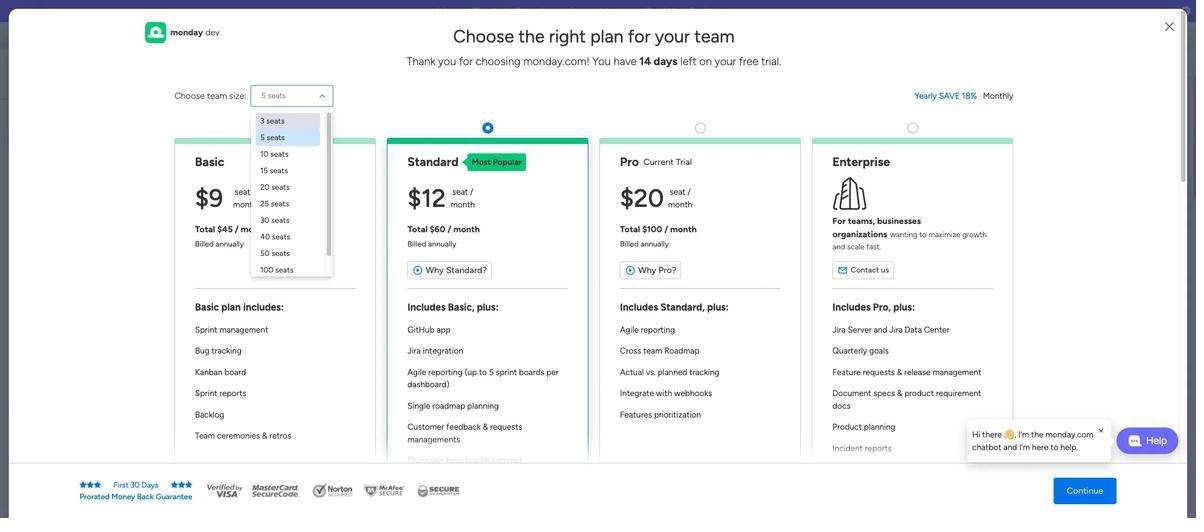 Task type: vqa. For each thing, say whether or not it's contained in the screenshot.
Public Board image
no



Task type: describe. For each thing, give the bounding box(es) containing it.
ceremonies
[[217, 431, 260, 441]]

3 for 3 .
[[469, 373, 474, 384]]

reporting for agile reporting
[[641, 325, 675, 335]]

0 vertical spatial dev
[[205, 27, 220, 38]]

timeline
[[693, 390, 725, 400]]

getting started, main board element
[[0, 267, 141, 286]]

data
[[905, 325, 922, 335]]

kanban
[[195, 368, 223, 377]]

connect tasks from the tasks board to each epic
[[496, 357, 689, 367]]

first
[[113, 481, 129, 490]]

includes for $12
[[408, 301, 446, 313]]

. for retrospective
[[474, 456, 476, 467]]

2 vertical spatial from
[[683, 440, 702, 450]]

plus: inside enterprise tier selected option
[[894, 301, 915, 313]]

$12
[[408, 183, 446, 213]]

created nov 21, 2023, 11:58
[[574, 152, 672, 161]]

4
[[469, 423, 474, 433]]

roadmap, main board element
[[0, 211, 141, 230]]

solution
[[778, 440, 810, 450]]

5 down customer feedback & requests managements
[[469, 456, 474, 467]]

. for tasks
[[473, 274, 475, 284]]

and up the standard,
[[683, 290, 698, 301]]

team for cross team roadmap
[[644, 346, 662, 356]]

3 .
[[469, 373, 476, 384]]

reports for incident reports
[[865, 444, 892, 454]]

elevate
[[473, 6, 501, 16]]

retrospective
[[482, 456, 540, 467]]

monitor
[[730, 340, 761, 351]]

team ceremonies & retros
[[195, 431, 291, 441]]

total $100 / month billed annually
[[620, 224, 697, 249]]

m
[[13, 110, 19, 120]]

queue
[[504, 423, 531, 433]]

single roadmap planning
[[408, 401, 499, 411]]

document your epics, provide visibility of the roadmap and monitor progress
[[496, 340, 798, 351]]

webhooks
[[675, 389, 712, 399]]

. for sprints
[[474, 373, 476, 384]]

sprints
[[482, 373, 512, 384]]

yearly save 18%
[[915, 91, 977, 101]]

month left 25 at top left
[[233, 200, 257, 210]]

/ inside seat / month
[[253, 187, 256, 197]]

1 horizontal spatial dev
[[701, 186, 730, 207]]

sprint management
[[195, 325, 268, 335]]

b for connect tasks from the tasks board to sprints
[[482, 406, 487, 417]]

plans
[[142, 30, 160, 40]]

hi
[[973, 430, 981, 440]]

$12 seat / month
[[408, 183, 475, 213]]

prioritization
[[654, 410, 701, 420]]

month for total $45 / month billed annually
[[241, 224, 267, 235]]

relevant
[[600, 307, 632, 318]]

document for document specs & product requirement docs
[[833, 389, 872, 399]]

checklist image
[[443, 58, 453, 68]]

track new bug tickets and manage the process from bug submission to solution
[[496, 440, 810, 450]]

board down prioritize
[[728, 307, 751, 318]]

docs
[[833, 401, 851, 411]]

boards inside "shareable boards with external stakeholders"
[[446, 456, 472, 466]]

to down "pro"
[[611, 186, 628, 207]]

epic
[[672, 357, 689, 367]]

at
[[463, 6, 471, 16]]

v2 ellipsis image
[[1176, 56, 1186, 70]]

why pro? button
[[620, 262, 682, 279]]

& for release
[[897, 368, 903, 377]]

boards inside agile reporting (up to 5 sprint boards per dashboard)
[[519, 368, 545, 377]]

free
[[739, 55, 759, 68]]

40
[[260, 232, 270, 242]]

vs.
[[646, 368, 656, 377]]

chat bot icon image
[[1128, 436, 1142, 447]]

and left 'structure:'
[[616, 257, 631, 268]]

in
[[657, 307, 664, 318]]

register now → link
[[690, 6, 749, 16]]

the down level
[[576, 406, 589, 417]]

quarterly
[[833, 346, 868, 356]]

1:
[[477, 241, 483, 251]]

and right tickets
[[584, 440, 598, 450]]

shareable boards with external stakeholders
[[408, 456, 522, 479]]

pro?
[[659, 265, 677, 276]]

. for bugs queue
[[474, 423, 476, 433]]

20 seats
[[260, 183, 290, 192]]

includes for $20
[[620, 301, 658, 313]]

bulleted list image
[[406, 58, 415, 68]]

see
[[127, 30, 140, 40]]

wanting to maximize growth and scale fast.
[[833, 230, 987, 252]]

the left process
[[634, 440, 647, 450]]

planning inside enterprise tier selected option
[[864, 422, 896, 432]]

scale
[[847, 242, 865, 252]]

select product image
[[10, 30, 21, 41]]

guide
[[776, 186, 820, 207]]

verified by visa image
[[206, 483, 244, 499]]

bugs
[[482, 423, 502, 433]]

1 vertical spatial sprints
[[584, 390, 611, 400]]

tasks down sprints,
[[552, 307, 572, 318]]

1 vertical spatial i'm
[[1020, 443, 1030, 453]]

seat for $20
[[670, 187, 686, 197]]

seat / month
[[233, 187, 257, 210]]

fast.
[[867, 242, 881, 252]]

sprint for sprint management
[[195, 325, 218, 335]]

incident
[[833, 444, 863, 454]]

5 right size:
[[261, 91, 266, 100]]

to inside hi there 👋,  i'm the monday.com chatbot and i'm here to help.
[[1051, 443, 1059, 453]]

your left backlog
[[737, 290, 755, 301]]

agile for agile reporting
[[620, 325, 639, 335]]

the
[[456, 257, 470, 268]]

why for $12
[[426, 265, 444, 276]]

features prioritization
[[620, 410, 701, 420]]

the left relevant
[[585, 307, 598, 318]]

sprint reports
[[195, 389, 246, 399]]

bowers
[[519, 152, 545, 161]]

0 vertical spatial boards
[[587, 257, 614, 268]]

the left the high
[[529, 390, 542, 400]]

level
[[564, 390, 582, 400]]

jira integration
[[408, 346, 463, 356]]

2 horizontal spatial team
[[695, 26, 735, 47]]

visibility
[[616, 340, 648, 351]]

jira server and jira data center
[[833, 325, 950, 335]]

plan for sprints,
[[580, 290, 596, 301]]

started
[[533, 117, 607, 145]]

agile reporting (up to 5 sprint boards per dashboard)
[[408, 368, 559, 390]]

us for join
[[453, 6, 461, 16]]

step 1:
[[456, 241, 483, 251]]

product
[[833, 422, 862, 432]]

tasks down manage the high level sprints - sprint goals, sprint timeline
[[591, 406, 612, 417]]

Getting Started field
[[452, 117, 610, 145]]

tasks down provide
[[591, 357, 613, 367]]

to left 'solution'
[[768, 440, 776, 450]]

continue button
[[1054, 478, 1117, 504]]

includes pro, plus:
[[833, 301, 915, 313]]

. for manage your sprints, plan for upcoming sprints and prioritize your backlog
[[487, 290, 489, 301]]

& for product
[[897, 389, 903, 399]]

with inside pro tier selected option
[[656, 389, 672, 399]]

to inside agile reporting (up to 5 sprint boards per dashboard)
[[479, 368, 487, 377]]

days
[[654, 55, 678, 68]]

norton secured image
[[308, 483, 358, 499]]

1 vertical spatial 5 seats
[[260, 133, 285, 142]]

management inside enterprise tier selected option
[[933, 368, 982, 377]]

2 horizontal spatial jira
[[890, 325, 903, 335]]

/ for total $45 / month billed annually
[[235, 224, 239, 235]]

dec
[[646, 6, 661, 16]]

month for $12 seat / month
[[451, 200, 475, 210]]

app
[[437, 325, 451, 335]]

your down '14th'
[[655, 26, 690, 47]]

0 vertical spatial roadmap
[[686, 307, 726, 318]]

noah lott image
[[1166, 27, 1183, 44]]

manage for manage your sprints, plan for upcoming sprints and prioritize your backlog
[[496, 290, 527, 301]]

includes:
[[243, 301, 284, 313]]

yearly
[[915, 91, 937, 101]]

0 horizontal spatial help
[[1112, 491, 1132, 502]]

of
[[650, 340, 659, 351]]

dialog containing hi there 👋,  i'm the monday.com
[[968, 420, 1112, 463]]

connect for connect your tasks to the relevant epics in your roadmap board
[[496, 307, 530, 318]]

managements
[[408, 435, 460, 445]]

for for right
[[628, 26, 651, 47]]

the down "our" at top left
[[519, 26, 545, 47]]

0 vertical spatial 5 seats
[[261, 91, 286, 100]]

includes inside enterprise tier selected option
[[833, 301, 871, 313]]

monday.com!
[[524, 55, 590, 68]]

1 vertical spatial help button
[[1103, 487, 1141, 505]]

3 star image from the left
[[185, 481, 192, 489]]

tracking inside pro tier selected option
[[690, 368, 720, 377]]

b . for connect your tasks to the relevant epics in your roadmap board
[[482, 307, 489, 318]]

monthly option
[[983, 90, 1014, 102]]

plan for right
[[591, 26, 624, 47]]

the right of
[[661, 340, 674, 351]]

team for choose team size:
[[207, 91, 227, 101]]

tasks up per
[[532, 357, 552, 367]]

provide
[[584, 340, 614, 351]]

back
[[137, 492, 154, 502]]

sprints, main board element
[[0, 192, 141, 211]]

plan inside basic tier selected "option"
[[221, 301, 241, 313]]

feedback
[[446, 422, 481, 432]]

board down -
[[614, 406, 637, 417]]

manage your sprints, plan for upcoming sprints and prioritize your backlog
[[496, 290, 788, 301]]

yearly save 18% option
[[915, 90, 977, 102]]

0 vertical spatial i'm
[[1019, 430, 1030, 440]]

cross
[[620, 346, 642, 356]]

b . for connect tasks from the tasks board to sprints
[[482, 406, 489, 417]]

18%
[[962, 91, 977, 101]]

jira for jira integration
[[408, 346, 421, 356]]

your right in
[[666, 307, 684, 318]]

50 seats
[[260, 249, 290, 258]]

feature requests & release management
[[833, 368, 982, 377]]

register
[[690, 6, 721, 16]]

shareable
[[408, 456, 444, 466]]

document specs & product requirement docs
[[833, 389, 982, 411]]

0 vertical spatial monday
[[170, 27, 203, 38]]

→
[[741, 6, 749, 16]]

organizations
[[833, 229, 888, 239]]

3 for 3 seats
[[260, 117, 265, 126]]

✨
[[503, 6, 513, 16]]

days
[[142, 481, 158, 490]]

your down sprints,
[[532, 307, 550, 318]]

your left sprints,
[[529, 290, 547, 301]]

month for total $100 / month billed annually
[[671, 224, 697, 235]]

you
[[438, 55, 456, 68]]

agile for agile reporting (up to 5 sprint boards per dashboard)
[[408, 368, 426, 377]]

workspace
[[473, 257, 515, 268]]

and inside the wanting to maximize growth and scale fast.
[[833, 242, 846, 252]]

sprint for sprint reports
[[195, 389, 218, 399]]



Task type: locate. For each thing, give the bounding box(es) containing it.
0 vertical spatial reporting
[[641, 325, 675, 335]]

1 seat from the left
[[235, 187, 250, 197]]

. down customer feedback & requests managements
[[474, 456, 476, 467]]

welcome
[[532, 186, 607, 207]]

5 up 10
[[260, 133, 265, 142]]

/ for $12 seat / month
[[470, 187, 474, 197]]

total left the $60
[[408, 224, 428, 235]]

star image
[[87, 481, 94, 489], [94, 481, 101, 489], [185, 481, 192, 489]]

jira inside standard tier selected option
[[408, 346, 421, 356]]

/ inside the total $45 / month billed annually
[[235, 224, 239, 235]]

1 vertical spatial with
[[474, 456, 490, 466]]

0 vertical spatial help button
[[1117, 428, 1179, 454]]

roadmap down prioritize
[[686, 307, 726, 318]]

1 star image from the left
[[80, 481, 87, 489]]

. for connect tasks from the
[[487, 406, 489, 417]]

2 horizontal spatial sprint
[[668, 390, 691, 400]]

1 star image from the left
[[87, 481, 94, 489]]

&
[[897, 368, 903, 377], [897, 389, 903, 399], [483, 422, 488, 432], [262, 431, 267, 441]]

manage down tasks
[[496, 290, 527, 301]]

2 b . from the top
[[482, 406, 489, 417]]

$20 seat / month
[[620, 183, 693, 213]]

reporting inside agile reporting (up to 5 sprint boards per dashboard)
[[428, 368, 463, 377]]

/
[[253, 187, 256, 197], [470, 187, 474, 197], [688, 187, 691, 197], [235, 224, 239, 235], [448, 224, 452, 235], [665, 224, 668, 235]]

high
[[544, 390, 562, 400]]

connect down tasks
[[496, 307, 530, 318]]

seat inside seat / month
[[235, 187, 250, 197]]

0 horizontal spatial tracking
[[212, 346, 242, 356]]

& inside basic tier selected "option"
[[262, 431, 267, 441]]

2 vertical spatial for
[[599, 290, 610, 301]]

0 horizontal spatial includes
[[408, 301, 446, 313]]

standard?
[[446, 265, 487, 276]]

choose left size:
[[174, 91, 205, 101]]

1 horizontal spatial 30
[[260, 216, 270, 225]]

most popular section head
[[462, 154, 526, 171]]

connect up queue
[[496, 406, 530, 417]]

1 horizontal spatial reports
[[865, 444, 892, 454]]

0 vertical spatial agile
[[620, 325, 639, 335]]

1 horizontal spatial boards
[[519, 368, 545, 377]]

2 vertical spatial connect
[[496, 406, 530, 417]]

month inside the total $45 / month billed annually
[[241, 224, 267, 235]]

tracking inside basic tier selected "option"
[[212, 346, 242, 356]]

1 vertical spatial dev
[[701, 186, 730, 207]]

2 seat from the left
[[453, 187, 468, 197]]

2 horizontal spatial seat
[[670, 187, 686, 197]]

tier options list box
[[174, 118, 1014, 500]]

3 total from the left
[[620, 224, 640, 235]]

/ right $100
[[665, 224, 668, 235]]

0 horizontal spatial plus:
[[477, 301, 499, 313]]

progress
[[763, 340, 798, 351]]

0 vertical spatial basic
[[195, 155, 224, 170]]

customer
[[408, 422, 444, 432]]

style
[[470, 58, 487, 67]]

sprint inside agile reporting (up to 5 sprint boards per dashboard)
[[496, 368, 517, 377]]

& left the release
[[897, 368, 903, 377]]

enterprise tier selected option
[[812, 138, 1014, 500]]

1 manage from the top
[[496, 290, 527, 301]]

1 bug from the left
[[538, 440, 553, 450]]

0 vertical spatial document
[[496, 340, 537, 351]]

choose for choose the right plan for your team
[[453, 26, 514, 47]]

1 vertical spatial for
[[459, 55, 473, 68]]

boards right "following"
[[587, 257, 614, 268]]

team left size:
[[207, 91, 227, 101]]

3 star image from the left
[[178, 481, 185, 489]]

2 sprint from the top
[[195, 389, 218, 399]]

us right contact
[[881, 266, 889, 275]]

b down a
[[482, 307, 487, 318]]

why inside pro tier selected option
[[638, 265, 657, 276]]

1 vertical spatial us
[[881, 266, 889, 275]]

0 horizontal spatial sprint
[[496, 368, 517, 377]]

your left epics,
[[539, 340, 557, 351]]

teams,
[[848, 216, 875, 226]]

0 horizontal spatial requests
[[490, 422, 522, 432]]

process
[[650, 440, 681, 450]]

connect your tasks to the relevant epics in your roadmap board
[[496, 307, 751, 318]]

retrospectives, main board element
[[0, 248, 141, 267]]

for
[[833, 216, 846, 226]]

1 .
[[470, 274, 475, 284]]

connect for connect tasks from the tasks board to each epic
[[496, 357, 530, 367]]

0 horizontal spatial annually
[[216, 240, 244, 249]]

1 horizontal spatial sprint
[[619, 390, 641, 400]]

us for contact
[[881, 266, 889, 275]]

billed for $12
[[408, 240, 426, 249]]

billed inside total $100 / month billed annually
[[620, 240, 639, 249]]

why left the
[[426, 265, 444, 276]]

seat inside $12 seat / month
[[453, 187, 468, 197]]

1 vertical spatial sprint
[[195, 389, 218, 399]]

5 seats down 3 seats
[[260, 133, 285, 142]]

billed
[[195, 240, 214, 249], [408, 240, 426, 249], [620, 240, 639, 249]]

/ right the $60
[[448, 224, 452, 235]]

0 vertical spatial manage
[[496, 290, 527, 301]]

plus: for $20
[[707, 301, 729, 313]]

1 includes from the left
[[408, 301, 446, 313]]

monday right plans
[[170, 27, 203, 38]]

from for board to each epic
[[555, 357, 573, 367]]

thank
[[407, 55, 436, 68]]

each
[[651, 357, 670, 367]]

month inside total $100 / month billed annually
[[671, 224, 697, 235]]

has
[[517, 257, 531, 268]]

0 horizontal spatial planning
[[467, 401, 499, 411]]

0 horizontal spatial with
[[474, 456, 490, 466]]

1 sprint from the top
[[195, 325, 218, 335]]

1 horizontal spatial for
[[599, 290, 610, 301]]

1 horizontal spatial choose
[[453, 26, 514, 47]]

0 horizontal spatial 3
[[260, 117, 265, 126]]

& for retros
[[262, 431, 267, 441]]

1 vertical spatial from
[[555, 406, 573, 417]]

1 horizontal spatial document
[[833, 389, 872, 399]]

tasks, main board element
[[0, 173, 141, 192]]

1 vertical spatial basic
[[195, 301, 219, 313]]

1 vertical spatial planning
[[864, 422, 896, 432]]

money
[[112, 492, 135, 502]]

/ right $45
[[235, 224, 239, 235]]

agile up visibility
[[620, 325, 639, 335]]

planning
[[467, 401, 499, 411], [864, 422, 896, 432]]

month for total $60 / month billed annually
[[454, 224, 480, 235]]

$60
[[430, 224, 446, 235]]

for up 14
[[628, 26, 651, 47]]

2 star image from the left
[[171, 481, 178, 489]]

2 billed from the left
[[408, 240, 426, 249]]

help.
[[1061, 443, 1078, 453]]

1 horizontal spatial monday
[[632, 186, 696, 207]]

from
[[555, 357, 573, 367], [555, 406, 573, 417], [683, 440, 702, 450]]

home image
[[10, 59, 21, 70]]

2 b from the top
[[482, 406, 487, 417]]

1 horizontal spatial roadmap
[[676, 340, 711, 351]]

b
[[482, 307, 487, 318], [482, 406, 487, 417]]

pro tier selected option
[[600, 138, 801, 500]]

manage for manage the high level sprints - sprint goals, sprint timeline
[[496, 390, 527, 400]]

1 annually from the left
[[216, 240, 244, 249]]

3 billed from the left
[[620, 240, 639, 249]]

help right chat bot icon
[[1147, 435, 1168, 447]]

integration
[[423, 346, 463, 356]]

jira for jira server and jira data center
[[833, 325, 846, 335]]

& inside customer feedback & requests managements
[[483, 422, 488, 432]]

planning inside standard tier selected option
[[467, 401, 499, 411]]

1 horizontal spatial us
[[881, 266, 889, 275]]

reporting for agile reporting (up to 5 sprint boards per dashboard)
[[428, 368, 463, 377]]

requirement
[[936, 389, 982, 399]]

per
[[547, 368, 559, 377]]

ssl encrypted image
[[411, 483, 466, 499]]

month for $20 seat / month
[[668, 200, 693, 210]]

annually down $100
[[641, 240, 669, 249]]

2 includes from the left
[[620, 301, 658, 313]]

the right has
[[533, 257, 546, 268]]

screens
[[616, 6, 644, 16]]

. for connect your tasks to the relevant epics in your
[[487, 307, 489, 318]]

plan up you
[[591, 26, 624, 47]]

& left retros
[[262, 431, 267, 441]]

0 horizontal spatial seat
[[235, 187, 250, 197]]

your right the on
[[715, 55, 736, 68]]

0 horizontal spatial agile
[[408, 368, 426, 377]]

the down epics,
[[576, 357, 589, 367]]

0 vertical spatial with
[[656, 389, 672, 399]]

connect up sprints
[[496, 357, 530, 367]]

2 horizontal spatial plus:
[[894, 301, 915, 313]]

0 horizontal spatial why
[[426, 265, 444, 276]]

/ down most
[[470, 187, 474, 197]]

boards
[[587, 257, 614, 268], [519, 368, 545, 377], [446, 456, 472, 466]]

2 horizontal spatial annually
[[641, 240, 669, 249]]

0 vertical spatial team
[[695, 26, 735, 47]]

0 horizontal spatial reports
[[220, 389, 246, 399]]

2 horizontal spatial boards
[[587, 257, 614, 268]]

mastercard secure code image
[[249, 483, 304, 499]]

document
[[496, 340, 537, 351], [833, 389, 872, 399]]

month up step at the left top
[[454, 224, 480, 235]]

billing cycle selection group
[[915, 90, 1014, 102]]

why inside standard tier selected option
[[426, 265, 444, 276]]

1 horizontal spatial billed
[[408, 240, 426, 249]]

1 vertical spatial tracking
[[690, 368, 720, 377]]

reports down product planning
[[865, 444, 892, 454]]

month right $100
[[671, 224, 697, 235]]

reporting up dashboard)
[[428, 368, 463, 377]]

sprints down "integrate with webhooks"
[[650, 406, 677, 417]]

from for board to sprints
[[555, 406, 573, 417]]

0 vertical spatial 30
[[260, 216, 270, 225]]

1 total from the left
[[195, 224, 215, 235]]

14th
[[663, 6, 680, 16]]

maximize
[[929, 230, 961, 239]]

3 plus: from the left
[[894, 301, 915, 313]]

1 basic from the top
[[195, 155, 224, 170]]

monday
[[170, 27, 203, 38], [632, 186, 696, 207]]

3 connect from the top
[[496, 406, 530, 417]]

1 plus: from the left
[[477, 301, 499, 313]]

1 horizontal spatial requests
[[863, 368, 895, 377]]

1 horizontal spatial includes
[[620, 301, 658, 313]]

epics
[[634, 307, 655, 318]]

star image for second star icon from the right
[[80, 481, 87, 489]]

1 vertical spatial requests
[[490, 422, 522, 432]]

0 horizontal spatial document
[[496, 340, 537, 351]]

b for connect your tasks to the relevant epics in your roadmap board
[[482, 307, 487, 318]]

chatbot
[[973, 443, 1002, 453]]

team inside pro tier selected option
[[644, 346, 662, 356]]

to down the integrate
[[639, 406, 648, 417]]

document up sprints
[[496, 340, 537, 351]]

jira down github
[[408, 346, 421, 356]]

& inside document specs & product requirement docs
[[897, 389, 903, 399]]

agile inside agile reporting (up to 5 sprint boards per dashboard)
[[408, 368, 426, 377]]

1 why from the left
[[426, 265, 444, 276]]

1 horizontal spatial agile
[[620, 325, 639, 335]]

& for requests
[[483, 422, 488, 432]]

0 vertical spatial from
[[555, 357, 573, 367]]

/ inside $20 seat / month
[[688, 187, 691, 197]]

0 horizontal spatial reporting
[[428, 368, 463, 377]]

plus: for $12
[[477, 301, 499, 313]]

us inside button
[[881, 266, 889, 275]]

i'm right 👋,
[[1019, 430, 1030, 440]]

3 seat from the left
[[670, 187, 686, 197]]

0 horizontal spatial choose
[[174, 91, 205, 101]]

1 horizontal spatial help
[[1147, 435, 1168, 447]]

for up relevant
[[599, 290, 610, 301]]

star image for 1st star icon from right
[[171, 481, 178, 489]]

. down a .
[[487, 307, 489, 318]]

to down sprints,
[[574, 307, 583, 318]]

roadmap up feedback
[[433, 401, 465, 411]]

mcafee secure image
[[362, 483, 407, 499]]

basic for basic plan includes:
[[195, 301, 219, 313]]

0 vertical spatial b
[[482, 307, 487, 318]]

1 horizontal spatial why
[[638, 265, 657, 276]]

document for document your epics, provide visibility of the roadmap and monitor progress
[[496, 340, 537, 351]]

agile up dashboard)
[[408, 368, 426, 377]]

tracking down sprint management
[[212, 346, 242, 356]]

team down register now → link
[[695, 26, 735, 47]]

right
[[549, 26, 586, 47]]

there
[[983, 430, 1002, 440]]

reports down kanban board
[[220, 389, 246, 399]]

0 vertical spatial sprints
[[654, 290, 681, 301]]

plus: inside standard tier selected option
[[477, 301, 499, 313]]

annually inside total $60 / month billed annually
[[428, 240, 457, 249]]

includes inside pro tier selected option
[[620, 301, 658, 313]]

seat right $12
[[453, 187, 468, 197]]

5 seats up 3 seats
[[261, 91, 286, 100]]

2 vertical spatial sprints
[[650, 406, 677, 417]]

total inside total $100 / month billed annually
[[620, 224, 640, 235]]

b . down a .
[[482, 307, 489, 318]]

basic tier selected option
[[174, 138, 376, 500]]

the inside hi there 👋,  i'm the monday.com chatbot and i'm here to help.
[[1032, 430, 1044, 440]]

requests inside enterprise tier selected option
[[863, 368, 895, 377]]

actual
[[620, 368, 644, 377]]

to up vs.
[[640, 357, 649, 367]]

3 includes from the left
[[833, 301, 871, 313]]

annually for $20
[[641, 240, 669, 249]]

5
[[261, 91, 266, 100], [260, 133, 265, 142], [489, 368, 494, 377], [469, 456, 474, 467]]

2 vertical spatial boards
[[446, 456, 472, 466]]

0 horizontal spatial for
[[459, 55, 473, 68]]

document inside document specs & product requirement docs
[[833, 389, 872, 399]]

billed inside total $60 / month billed annually
[[408, 240, 426, 249]]

guarantee
[[156, 492, 192, 502]]

annually inside the total $45 / month billed annually
[[216, 240, 244, 249]]

& right 4 .
[[483, 422, 488, 432]]

a .
[[482, 290, 489, 301]]

/ for total $60 / month billed annually
[[448, 224, 452, 235]]

billed up 'structure:'
[[620, 240, 639, 249]]

1 vertical spatial monday
[[632, 186, 696, 207]]

annually down $45
[[216, 240, 244, 249]]

dashboard)
[[408, 380, 450, 390]]

/ down trial
[[688, 187, 691, 197]]

includes down the manage your sprints, plan for upcoming sprints and prioritize your backlog
[[620, 301, 658, 313]]

includes up "server"
[[833, 301, 871, 313]]

choose for choose team size:
[[174, 91, 205, 101]]

1 billed from the left
[[195, 240, 214, 249]]

0 horizontal spatial management
[[220, 325, 268, 335]]

plus: down prioritize
[[707, 301, 729, 313]]

to right "here"
[[1051, 443, 1059, 453]]

reports inside enterprise tier selected option
[[865, 444, 892, 454]]

and inside hi there 👋,  i'm the monday.com chatbot and i'm here to help.
[[1004, 443, 1018, 453]]

1 horizontal spatial 3
[[469, 373, 474, 384]]

2 basic from the top
[[195, 301, 219, 313]]

board inside basic tier selected "option"
[[225, 368, 246, 377]]

3 left sprints
[[469, 373, 474, 384]]

0 vertical spatial help
[[1147, 435, 1168, 447]]

standard tier selected option
[[387, 138, 589, 500]]

dialog
[[968, 420, 1112, 463]]

11:58
[[654, 152, 672, 161]]

$9
[[195, 183, 223, 213]]

features
[[620, 410, 652, 420]]

15 seats
[[260, 166, 288, 176]]

reports for sprint reports
[[220, 389, 246, 399]]

plan right sprints,
[[580, 290, 596, 301]]

caret down image
[[12, 160, 16, 168]]

kanban board
[[195, 368, 246, 377]]

/ for $20 seat / month
[[688, 187, 691, 197]]

sprint up bug
[[195, 325, 218, 335]]

i'm
[[1019, 430, 1030, 440], [1020, 443, 1030, 453]]

team up each
[[644, 346, 662, 356]]

standard
[[408, 155, 459, 170]]

/ inside $12 seat / month
[[470, 187, 474, 197]]

billed for $20
[[620, 240, 639, 249]]

20
[[260, 183, 270, 192]]

incident reports
[[833, 444, 892, 454]]

1 horizontal spatial team
[[644, 346, 662, 356]]

requests inside customer feedback & requests managements
[[490, 422, 522, 432]]

button padding image
[[1165, 21, 1176, 32]]

bugs queue, main board element
[[0, 230, 141, 248]]

total for $12
[[408, 224, 428, 235]]

2 horizontal spatial billed
[[620, 240, 639, 249]]

server
[[848, 325, 872, 335]]

1 vertical spatial management
[[933, 368, 982, 377]]

following
[[548, 257, 585, 268]]

annually
[[216, 240, 244, 249], [428, 240, 457, 249], [641, 240, 669, 249]]

with inside "shareable boards with external stakeholders"
[[474, 456, 490, 466]]

1 vertical spatial b
[[482, 406, 487, 417]]

board down cross
[[615, 357, 638, 367]]

1 horizontal spatial reporting
[[641, 325, 675, 335]]

total left $100
[[620, 224, 640, 235]]

bugs queue
[[482, 423, 531, 433]]

1 vertical spatial agile
[[408, 368, 426, 377]]

2 horizontal spatial includes
[[833, 301, 871, 313]]

total inside total $60 / month billed annually
[[408, 224, 428, 235]]

month inside $12 seat / month
[[451, 200, 475, 210]]

why standard? button
[[408, 262, 492, 279]]

cross team roadmap
[[620, 346, 700, 356]]

5 inside agile reporting (up to 5 sprint boards per dashboard)
[[489, 368, 494, 377]]

1 horizontal spatial tracking
[[690, 368, 720, 377]]

you
[[593, 55, 611, 68]]

total for $20
[[620, 224, 640, 235]]

0 vertical spatial choose
[[453, 26, 514, 47]]

100 seats
[[260, 266, 294, 275]]

seat left 20
[[235, 187, 250, 197]]

annually inside total $100 / month billed annually
[[641, 240, 669, 249]]

seat for $12
[[453, 187, 468, 197]]

3 annually from the left
[[641, 240, 669, 249]]

2 manage from the top
[[496, 390, 527, 400]]

basic up the $9 at the left top of the page
[[195, 155, 224, 170]]

reports inside basic tier selected "option"
[[220, 389, 246, 399]]

0 horizontal spatial 30
[[131, 481, 140, 490]]

2 bug from the left
[[704, 440, 719, 450]]

2 total from the left
[[408, 224, 428, 235]]

why for $20
[[638, 265, 657, 276]]

sprint up 'prioritization' at the right
[[668, 390, 691, 400]]

2 horizontal spatial for
[[628, 26, 651, 47]]

have
[[614, 55, 637, 68]]

total inside the total $45 / month billed annually
[[195, 224, 215, 235]]

2 annually from the left
[[428, 240, 457, 249]]

agile inside pro tier selected option
[[620, 325, 639, 335]]

. left tasks
[[473, 274, 475, 284]]

month inside $20 seat / month
[[668, 200, 693, 210]]

quarterly goals
[[833, 346, 889, 356]]

planning up incident reports
[[864, 422, 896, 432]]

list box
[[0, 152, 141, 435]]

plus: down a .
[[477, 301, 499, 313]]

annually for $12
[[428, 240, 457, 249]]

numbered list image
[[424, 58, 434, 68]]

1 vertical spatial b .
[[482, 406, 489, 417]]

1 vertical spatial boards
[[519, 368, 545, 377]]

0 vertical spatial connect
[[496, 307, 530, 318]]

management inside basic tier selected "option"
[[220, 325, 268, 335]]

sprint
[[496, 368, 517, 377], [619, 390, 641, 400], [668, 390, 691, 400]]

tasks down the high
[[532, 406, 552, 417]]

online
[[531, 6, 554, 16]]

roadmap inside standard tier selected option
[[433, 401, 465, 411]]

and right "server"
[[874, 325, 888, 335]]

customer feedback & requests managements
[[408, 422, 522, 445]]

document up docs
[[833, 389, 872, 399]]

/ inside total $60 / month billed annually
[[448, 224, 452, 235]]

getting
[[455, 117, 529, 145]]

0 horizontal spatial jira
[[408, 346, 421, 356]]

25
[[260, 199, 269, 209]]

upcoming
[[612, 290, 652, 301]]

1 b . from the top
[[482, 307, 489, 318]]

. down tasks
[[487, 290, 489, 301]]

sprint right 3 .
[[496, 368, 517, 377]]

with left external
[[474, 456, 490, 466]]

from down level
[[555, 406, 573, 417]]

mention image
[[503, 57, 514, 68]]

includes inside standard tier selected option
[[408, 301, 446, 313]]

external
[[492, 456, 522, 466]]

basic for basic
[[195, 155, 224, 170]]

board up sprint reports
[[225, 368, 246, 377]]

2 why from the left
[[638, 265, 657, 276]]

plus: right pro,
[[894, 301, 915, 313]]

sprint right -
[[619, 390, 641, 400]]

0 vertical spatial roadmap
[[676, 340, 711, 351]]

with up 'features prioritization'
[[656, 389, 672, 399]]

choose the right plan for your team heading
[[453, 26, 735, 47]]

b up bugs
[[482, 406, 487, 417]]

/ for total $100 / month billed annually
[[665, 224, 668, 235]]

choosing
[[476, 55, 521, 68]]

tracking up timeline
[[690, 368, 720, 377]]

. up bugs
[[487, 406, 489, 417]]

2 star image from the left
[[94, 481, 101, 489]]

workspace image
[[10, 110, 22, 121]]

0 horizontal spatial roadmap
[[433, 401, 465, 411]]

& right specs
[[897, 389, 903, 399]]

seat inside $20 seat / month
[[670, 187, 686, 197]]

month
[[233, 200, 257, 210], [451, 200, 475, 210], [668, 200, 693, 210], [241, 224, 267, 235], [454, 224, 480, 235], [671, 224, 697, 235]]

sprints
[[654, 290, 681, 301], [584, 390, 611, 400], [650, 406, 677, 417]]

2 connect from the top
[[496, 357, 530, 367]]

and left monitor
[[713, 340, 728, 351]]

5 seats
[[261, 91, 286, 100], [260, 133, 285, 142]]

to inside the wanting to maximize growth and scale fast.
[[920, 230, 927, 239]]

0 horizontal spatial monday
[[170, 27, 203, 38]]

plan up sprint management
[[221, 301, 241, 313]]

creator luigi bowers
[[471, 152, 545, 161]]

sprints left -
[[584, 390, 611, 400]]

contact
[[851, 266, 880, 275]]

1 b from the top
[[482, 307, 487, 318]]

connect for connect tasks from the tasks board to sprints
[[496, 406, 530, 417]]

to right (up in the left of the page
[[479, 368, 487, 377]]

1 vertical spatial reporting
[[428, 368, 463, 377]]

plus: inside pro tier selected option
[[707, 301, 729, 313]]

basic plan includes:
[[195, 301, 284, 313]]

1 connect from the top
[[496, 307, 530, 318]]

1 horizontal spatial annually
[[428, 240, 457, 249]]

bug
[[538, 440, 553, 450], [704, 440, 719, 450]]

conference
[[556, 6, 598, 16]]

1 vertical spatial roadmap
[[433, 401, 465, 411]]

jira left data
[[890, 325, 903, 335]]

/ inside total $100 / month billed annually
[[665, 224, 668, 235]]

1 vertical spatial choose
[[174, 91, 205, 101]]

roadmap inside pro tier selected option
[[665, 346, 700, 356]]

my work image
[[10, 78, 20, 88]]

contact us button
[[833, 262, 894, 279]]

star image
[[80, 481, 87, 489], [171, 481, 178, 489], [178, 481, 185, 489]]

wanting
[[891, 230, 918, 239]]

1 vertical spatial team
[[207, 91, 227, 101]]

option
[[0, 154, 141, 156]]

2 plus: from the left
[[707, 301, 729, 313]]

most
[[472, 157, 491, 167]]

board
[[728, 307, 751, 318], [615, 357, 638, 367], [225, 368, 246, 377], [614, 406, 637, 417]]

month inside total $60 / month billed annually
[[454, 224, 480, 235]]

tickets
[[555, 440, 582, 450]]

tasks
[[552, 307, 572, 318], [532, 357, 552, 367], [591, 357, 613, 367], [532, 406, 552, 417], [591, 406, 612, 417]]

for for sprints,
[[599, 290, 610, 301]]

reporting inside pro tier selected option
[[641, 325, 675, 335]]

0 vertical spatial 3
[[260, 117, 265, 126]]

billed inside the total $45 / month billed annually
[[195, 240, 214, 249]]



